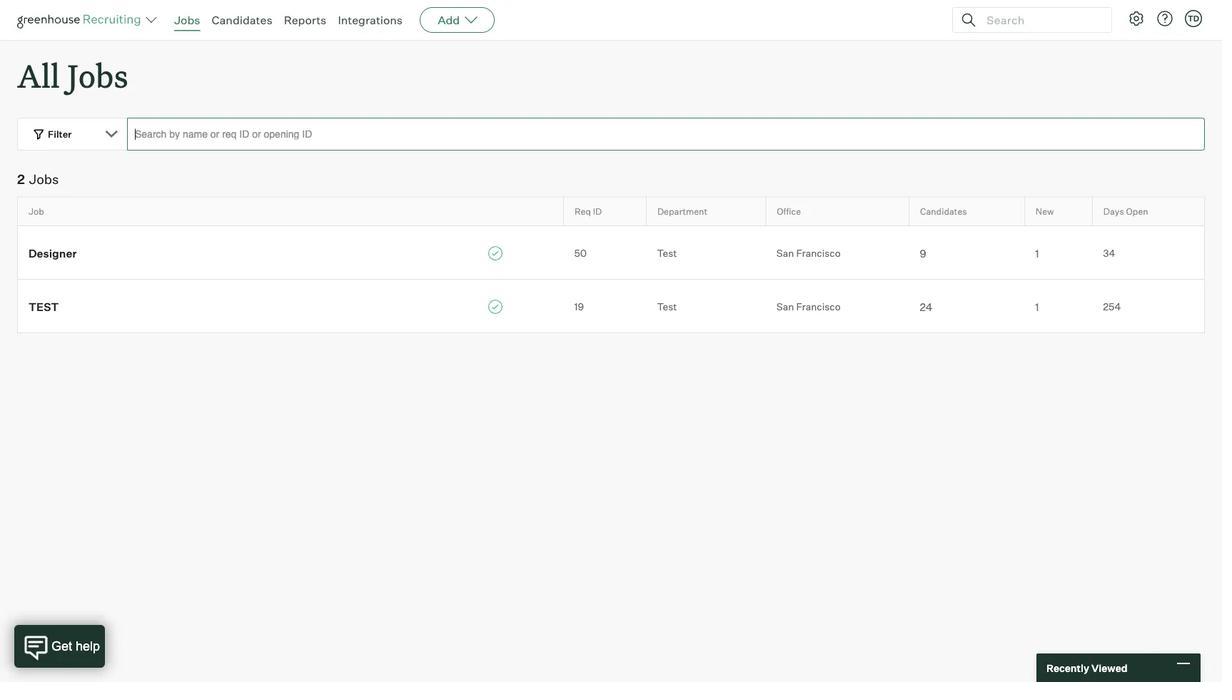 Task type: locate. For each thing, give the bounding box(es) containing it.
1 test from the top
[[657, 247, 677, 259]]

1 link
[[1025, 245, 1093, 261], [1025, 299, 1093, 314]]

td button
[[1183, 7, 1206, 30]]

candidates link
[[212, 13, 273, 27]]

san francisco for designer
[[777, 247, 841, 259]]

2 1 from the top
[[1036, 301, 1040, 313]]

1 for designer
[[1036, 247, 1040, 260]]

td
[[1189, 14, 1200, 23]]

0 horizontal spatial jobs
[[29, 171, 59, 187]]

jobs
[[174, 13, 200, 27], [67, 54, 128, 96], [29, 171, 59, 187]]

reports
[[284, 13, 327, 27]]

1 vertical spatial francisco
[[797, 301, 841, 313]]

0 vertical spatial 1 link
[[1025, 245, 1093, 261]]

candidates
[[212, 13, 273, 27], [921, 206, 968, 217]]

0 horizontal spatial candidates
[[212, 13, 273, 27]]

designer link
[[18, 245, 564, 261]]

0 vertical spatial san
[[777, 247, 795, 259]]

1 right 24 link
[[1036, 301, 1040, 313]]

1 link left "254"
[[1025, 299, 1093, 314]]

1 vertical spatial test
[[657, 301, 677, 313]]

0 vertical spatial jobs
[[174, 13, 200, 27]]

9 link
[[910, 245, 1025, 261]]

0 vertical spatial candidates
[[212, 13, 273, 27]]

jobs for all jobs
[[67, 54, 128, 96]]

greenhouse recruiting image
[[17, 11, 146, 29]]

1 1 from the top
[[1036, 247, 1040, 260]]

1 san francisco from the top
[[777, 247, 841, 259]]

24 link
[[910, 299, 1025, 314]]

1 1 link from the top
[[1025, 245, 1093, 261]]

1 vertical spatial jobs
[[67, 54, 128, 96]]

2 san from the top
[[777, 301, 795, 313]]

integrations
[[338, 13, 403, 27]]

all jobs
[[17, 54, 128, 96]]

50
[[575, 247, 587, 259]]

1 link for test
[[1025, 299, 1093, 314]]

1 francisco from the top
[[797, 247, 841, 259]]

test for designer
[[657, 247, 677, 259]]

1 down new
[[1036, 247, 1040, 260]]

jobs for 2 jobs
[[29, 171, 59, 187]]

recently viewed
[[1047, 662, 1128, 675]]

1 vertical spatial san
[[777, 301, 795, 313]]

req id
[[575, 206, 602, 217]]

jobs left candidates link at top
[[174, 13, 200, 27]]

jobs right 2
[[29, 171, 59, 187]]

1 horizontal spatial candidates
[[921, 206, 968, 217]]

0 vertical spatial san francisco
[[777, 247, 841, 259]]

san
[[777, 247, 795, 259], [777, 301, 795, 313]]

1 vertical spatial 1
[[1036, 301, 1040, 313]]

2 san francisco from the top
[[777, 301, 841, 313]]

1 san from the top
[[777, 247, 795, 259]]

1 link for designer
[[1025, 245, 1093, 261]]

1 link down new
[[1025, 245, 1093, 261]]

1 horizontal spatial jobs
[[67, 54, 128, 96]]

san for test
[[777, 301, 795, 313]]

2 1 link from the top
[[1025, 299, 1093, 314]]

job
[[29, 206, 44, 217]]

filter
[[48, 128, 72, 140]]

candidates up 9
[[921, 206, 968, 217]]

2 vertical spatial jobs
[[29, 171, 59, 187]]

candidates right jobs "link"
[[212, 13, 273, 27]]

jobs down the 'greenhouse recruiting' image
[[67, 54, 128, 96]]

francisco
[[797, 247, 841, 259], [797, 301, 841, 313]]

designer
[[29, 247, 77, 261]]

test
[[657, 247, 677, 259], [657, 301, 677, 313]]

test link
[[18, 299, 564, 315]]

san francisco
[[777, 247, 841, 259], [777, 301, 841, 313]]

1 vertical spatial san francisco
[[777, 301, 841, 313]]

0 vertical spatial francisco
[[797, 247, 841, 259]]

configure image
[[1129, 10, 1146, 27]]

1 vertical spatial 1 link
[[1025, 299, 1093, 314]]

0 vertical spatial 1
[[1036, 247, 1040, 260]]

19
[[575, 301, 584, 313]]

Search text field
[[984, 10, 1099, 30]]

2 test from the top
[[657, 301, 677, 313]]

2 francisco from the top
[[797, 301, 841, 313]]

1 vertical spatial candidates
[[921, 206, 968, 217]]

1
[[1036, 247, 1040, 260], [1036, 301, 1040, 313]]

0 vertical spatial test
[[657, 247, 677, 259]]



Task type: vqa. For each thing, say whether or not it's contained in the screenshot.
Candidates to the top
yes



Task type: describe. For each thing, give the bounding box(es) containing it.
test
[[29, 300, 59, 314]]

office
[[777, 206, 801, 217]]

1 for test
[[1036, 301, 1040, 313]]

francisco for test
[[797, 301, 841, 313]]

reports link
[[284, 13, 327, 27]]

department
[[658, 206, 708, 217]]

2 jobs
[[17, 171, 59, 187]]

days open
[[1104, 206, 1149, 217]]

254
[[1104, 301, 1122, 313]]

viewed
[[1092, 662, 1128, 675]]

2 horizontal spatial jobs
[[174, 13, 200, 27]]

34
[[1104, 247, 1116, 259]]

san for designer
[[777, 247, 795, 259]]

2
[[17, 171, 25, 187]]

td button
[[1186, 10, 1203, 27]]

all
[[17, 54, 60, 96]]

days
[[1104, 206, 1125, 217]]

id
[[593, 206, 602, 217]]

recently
[[1047, 662, 1090, 675]]

Search by name or req ID or opening ID text field
[[127, 118, 1206, 151]]

add button
[[420, 7, 495, 33]]

san francisco for test
[[777, 301, 841, 313]]

integrations link
[[338, 13, 403, 27]]

new
[[1036, 206, 1055, 217]]

req
[[575, 206, 591, 217]]

open
[[1127, 206, 1149, 217]]

jobs link
[[174, 13, 200, 27]]

francisco for designer
[[797, 247, 841, 259]]

add
[[438, 13, 460, 27]]

test for test
[[657, 301, 677, 313]]

24
[[920, 301, 933, 313]]

9
[[920, 247, 927, 260]]



